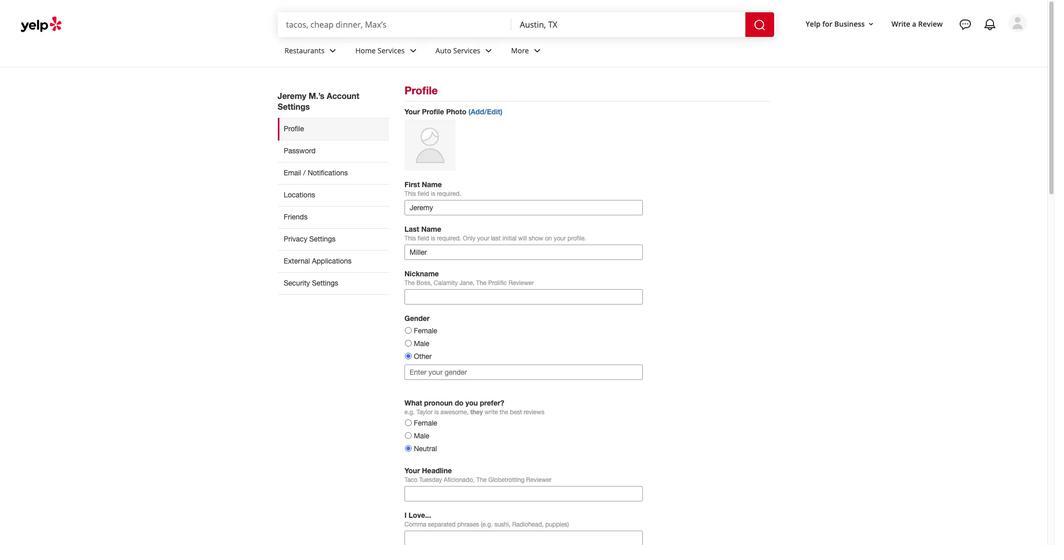 Task type: vqa. For each thing, say whether or not it's contained in the screenshot.
your
yes



Task type: locate. For each thing, give the bounding box(es) containing it.
auto
[[436, 45, 451, 55]]

account
[[327, 91, 359, 100]]

24 chevron down v2 image inside auto services link
[[482, 44, 495, 57]]

None field
[[286, 19, 503, 30], [520, 19, 737, 30]]

services right home
[[378, 45, 405, 55]]

none field up business categories element
[[520, 19, 737, 30]]

your
[[405, 107, 420, 116], [405, 466, 420, 475]]

name for last
[[421, 225, 441, 233]]

First Name text field
[[405, 200, 643, 215]]

male up neutral
[[414, 432, 429, 440]]

this for first
[[405, 190, 416, 197]]

other
[[414, 352, 432, 360]]

2 male from the top
[[414, 432, 429, 440]]

name inside first name this field is required.
[[422, 180, 442, 189]]

auto services link
[[427, 37, 503, 67]]

24 chevron down v2 image for more
[[531, 44, 543, 57]]

required.
[[437, 190, 461, 197], [437, 235, 461, 242]]

name right last
[[421, 225, 441, 233]]

settings inside security settings link
[[312, 279, 338, 287]]

1 your from the left
[[477, 235, 489, 242]]

reviewer up nickname text field
[[509, 279, 534, 287]]

they
[[470, 408, 483, 416]]

(e.g.
[[481, 521, 493, 528]]

24 chevron down v2 image right 'auto services'
[[482, 44, 495, 57]]

field
[[418, 190, 429, 197], [418, 235, 429, 242]]

profile left photo
[[422, 107, 444, 116]]

name inside last name this field is required. only your last initial will show on your profile.
[[421, 225, 441, 233]]

2 male radio from the top
[[405, 432, 412, 439]]

this
[[405, 190, 416, 197], [405, 235, 416, 242]]

auto services
[[436, 45, 480, 55]]

name for first
[[422, 180, 442, 189]]

1 horizontal spatial 24 chevron down v2 image
[[482, 44, 495, 57]]

female down taylor
[[414, 419, 437, 427]]

yelp for business button
[[802, 15, 879, 33]]

the right aficionado, at the bottom of the page
[[476, 476, 487, 483]]

is inside first name this field is required.
[[431, 190, 435, 197]]

2 your from the top
[[405, 466, 420, 475]]

is inside last name this field is required. only your last initial will show on your profile.
[[431, 235, 435, 242]]

2 24 chevron down v2 image from the left
[[482, 44, 495, 57]]

the
[[405, 279, 415, 287], [476, 279, 486, 287], [476, 476, 487, 483]]

email / notifications link
[[278, 162, 389, 184]]

jeremy m. image
[[1008, 14, 1027, 32]]

required. for last
[[437, 235, 461, 242]]

profile up your profile photo (add/edit)
[[405, 84, 438, 97]]

Your Headline text field
[[405, 486, 643, 501]]

1 vertical spatial female
[[414, 419, 437, 427]]

yelp for business
[[806, 19, 865, 29]]

your for your profile photo (add/edit)
[[405, 107, 420, 116]]

nickname
[[405, 269, 439, 278]]

write a review link
[[887, 15, 947, 33]]

reviews
[[524, 409, 544, 416]]

field down last
[[418, 235, 429, 242]]

1 vertical spatial male radio
[[405, 432, 412, 439]]

the right the jane,
[[476, 279, 486, 287]]

2 vertical spatial profile
[[284, 125, 304, 133]]

your left photo
[[405, 107, 420, 116]]

your headline taco tuesday aficionado, the globetrotting reviewer
[[405, 466, 552, 483]]

more
[[511, 45, 529, 55]]

1 vertical spatial is
[[431, 235, 435, 242]]

Female radio
[[405, 327, 412, 334], [405, 419, 412, 426]]

security settings
[[284, 279, 338, 287]]

i love... comma separated phrases (e.g. sushi, radiohead, puppies)
[[405, 511, 569, 528]]

reviewer
[[509, 279, 534, 287], [526, 476, 552, 483]]

1 vertical spatial your
[[405, 466, 420, 475]]

sushi,
[[494, 521, 511, 528]]

male up other
[[414, 339, 429, 348]]

0 vertical spatial settings
[[278, 102, 310, 111]]

female radio down e.g.
[[405, 419, 412, 426]]

your inside your headline taco tuesday aficionado, the globetrotting reviewer
[[405, 466, 420, 475]]

reviewer inside your headline taco tuesday aficionado, the globetrotting reviewer
[[526, 476, 552, 483]]

3 24 chevron down v2 image from the left
[[531, 44, 543, 57]]

headline
[[422, 466, 452, 475]]

2 none field from the left
[[520, 19, 737, 30]]

0 vertical spatial female radio
[[405, 327, 412, 334]]

services for home services
[[378, 45, 405, 55]]

0 horizontal spatial services
[[378, 45, 405, 55]]

1 vertical spatial field
[[418, 235, 429, 242]]

0 vertical spatial reviewer
[[509, 279, 534, 287]]

name right first
[[422, 180, 442, 189]]

1 field from the top
[[418, 190, 429, 197]]

0 vertical spatial female
[[414, 327, 437, 335]]

Other radio
[[405, 353, 412, 359]]

home services link
[[347, 37, 427, 67]]

1 male from the top
[[414, 339, 429, 348]]

(add/edit)
[[468, 107, 502, 116]]

locations link
[[278, 184, 389, 206]]

profile
[[405, 84, 438, 97], [422, 107, 444, 116], [284, 125, 304, 133]]

1 horizontal spatial services
[[453, 45, 480, 55]]

male radio up other radio at the bottom
[[405, 340, 412, 347]]

0 vertical spatial name
[[422, 180, 442, 189]]

2 this from the top
[[405, 235, 416, 242]]

0 vertical spatial field
[[418, 190, 429, 197]]

male
[[414, 339, 429, 348], [414, 432, 429, 440]]

search image
[[754, 19, 766, 31]]

a
[[912, 19, 916, 29]]

settings down applications
[[312, 279, 338, 287]]

24 chevron down v2 image inside more link
[[531, 44, 543, 57]]

24 chevron down v2 image inside home services link
[[407, 44, 419, 57]]

is
[[431, 190, 435, 197], [431, 235, 435, 242], [434, 409, 439, 416]]

none field find
[[286, 19, 503, 30]]

2 services from the left
[[453, 45, 480, 55]]

1 services from the left
[[378, 45, 405, 55]]

home services
[[355, 45, 405, 55]]

field inside last name this field is required. only your last initial will show on your profile.
[[418, 235, 429, 242]]

profile up password on the top left of the page
[[284, 125, 304, 133]]

female for 1st female radio
[[414, 327, 437, 335]]

female radio down gender
[[405, 327, 412, 334]]

2 required. from the top
[[437, 235, 461, 242]]

first name this field is required.
[[405, 180, 461, 197]]

services right 'auto'
[[453, 45, 480, 55]]

Enter your gender text field
[[405, 365, 643, 380]]

0 horizontal spatial none field
[[286, 19, 503, 30]]

None search field
[[278, 12, 776, 37]]

2 horizontal spatial 24 chevron down v2 image
[[531, 44, 543, 57]]

your right on
[[554, 235, 566, 242]]

your left last
[[477, 235, 489, 242]]

external applications
[[284, 257, 352, 265]]

services for auto services
[[453, 45, 480, 55]]

1 required. from the top
[[437, 190, 461, 197]]

settings down jeremy
[[278, 102, 310, 111]]

2 field from the top
[[418, 235, 429, 242]]

required. inside first name this field is required.
[[437, 190, 461, 197]]

1 24 chevron down v2 image from the left
[[407, 44, 419, 57]]

1 vertical spatial settings
[[309, 235, 336, 243]]

your up taco
[[405, 466, 420, 475]]

the for headline
[[476, 476, 487, 483]]

0 vertical spatial profile
[[405, 84, 438, 97]]

settings inside privacy settings link
[[309, 235, 336, 243]]

none field up home services link in the top left of the page
[[286, 19, 503, 30]]

1 none field from the left
[[286, 19, 503, 30]]

messages image
[[959, 18, 972, 31]]

field inside first name this field is required.
[[418, 190, 429, 197]]

this down last
[[405, 235, 416, 242]]

is for last
[[431, 235, 435, 242]]

field down first
[[418, 190, 429, 197]]

this inside first name this field is required.
[[405, 190, 416, 197]]

1 vertical spatial reviewer
[[526, 476, 552, 483]]

/
[[303, 169, 306, 177]]

the left boss,
[[405, 279, 415, 287]]

1 female from the top
[[414, 327, 437, 335]]

24 chevron down v2 image left 'auto'
[[407, 44, 419, 57]]

2 vertical spatial is
[[434, 409, 439, 416]]

1 vertical spatial name
[[421, 225, 441, 233]]

prolific
[[488, 279, 507, 287]]

0 vertical spatial male radio
[[405, 340, 412, 347]]

0 vertical spatial required.
[[437, 190, 461, 197]]

1 horizontal spatial your
[[554, 235, 566, 242]]

gender
[[405, 314, 430, 323]]

reviewer for headline
[[526, 476, 552, 483]]

restaurants link
[[276, 37, 347, 67]]

24 chevron down v2 image right more
[[531, 44, 543, 57]]

prefer?
[[480, 398, 504, 407]]

security settings link
[[278, 272, 389, 295]]

external applications link
[[278, 250, 389, 272]]

1 this from the top
[[405, 190, 416, 197]]

0 vertical spatial your
[[405, 107, 420, 116]]

0 horizontal spatial 24 chevron down v2 image
[[407, 44, 419, 57]]

24 chevron down v2 image
[[327, 44, 339, 57]]

reviewer up your headline text field
[[526, 476, 552, 483]]

(add/edit) link
[[468, 107, 502, 116]]

female down gender
[[414, 327, 437, 335]]

services
[[378, 45, 405, 55], [453, 45, 480, 55]]

2 vertical spatial settings
[[312, 279, 338, 287]]

this down first
[[405, 190, 416, 197]]

24 chevron down v2 image
[[407, 44, 419, 57], [482, 44, 495, 57], [531, 44, 543, 57]]

1 vertical spatial male
[[414, 432, 429, 440]]

the inside your headline taco tuesday aficionado, the globetrotting reviewer
[[476, 476, 487, 483]]

name
[[422, 180, 442, 189], [421, 225, 441, 233]]

friends
[[284, 213, 308, 221]]

1 your from the top
[[405, 107, 420, 116]]

male radio up the neutral radio
[[405, 432, 412, 439]]

1 vertical spatial this
[[405, 235, 416, 242]]

0 vertical spatial this
[[405, 190, 416, 197]]

none field near
[[520, 19, 737, 30]]

profile inside profile link
[[284, 125, 304, 133]]

1 vertical spatial required.
[[437, 235, 461, 242]]

Male radio
[[405, 340, 412, 347], [405, 432, 412, 439]]

separated
[[428, 521, 456, 528]]

2 female from the top
[[414, 419, 437, 427]]

settings up external applications
[[309, 235, 336, 243]]

reviewer inside nickname the boss, calamity jane, the prolific reviewer
[[509, 279, 534, 287]]

this inside last name this field is required. only your last initial will show on your profile.
[[405, 235, 416, 242]]

boss,
[[416, 279, 432, 287]]

0 vertical spatial is
[[431, 190, 435, 197]]

1 vertical spatial female radio
[[405, 419, 412, 426]]

pronoun
[[424, 398, 453, 407]]

0 horizontal spatial your
[[477, 235, 489, 242]]

2 female radio from the top
[[405, 419, 412, 426]]

settings for privacy
[[309, 235, 336, 243]]

applications
[[312, 257, 352, 265]]

1 horizontal spatial none field
[[520, 19, 737, 30]]

puppies)
[[545, 521, 569, 528]]

required. inside last name this field is required. only your last initial will show on your profile.
[[437, 235, 461, 242]]

0 vertical spatial male
[[414, 339, 429, 348]]



Task type: describe. For each thing, give the bounding box(es) containing it.
will
[[518, 235, 527, 242]]

1 male radio from the top
[[405, 340, 412, 347]]

i
[[405, 511, 407, 519]]

write
[[892, 19, 910, 29]]

user actions element
[[798, 13, 1041, 76]]

the for the
[[476, 279, 486, 287]]

is for first
[[431, 190, 435, 197]]

field for last
[[418, 235, 429, 242]]

love...
[[409, 511, 431, 519]]

email
[[284, 169, 301, 177]]

2 your from the left
[[554, 235, 566, 242]]

this for last
[[405, 235, 416, 242]]

field for first
[[418, 190, 429, 197]]

write
[[485, 409, 498, 416]]

what pronoun do you prefer? e.g. taylor is awesome, they write the best reviews
[[405, 398, 544, 416]]

password link
[[278, 140, 389, 162]]

privacy settings link
[[278, 228, 389, 250]]

profile.
[[568, 235, 586, 242]]

aficionado,
[[444, 476, 475, 483]]

Nickname text field
[[405, 289, 643, 305]]

yelp
[[806, 19, 821, 29]]

more link
[[503, 37, 552, 67]]

home
[[355, 45, 376, 55]]

privacy settings
[[284, 235, 336, 243]]

review
[[918, 19, 943, 29]]

privacy
[[284, 235, 307, 243]]

show
[[529, 235, 543, 242]]

email / notifications
[[284, 169, 348, 177]]

Near text field
[[520, 19, 737, 30]]

female for first female radio from the bottom
[[414, 419, 437, 427]]

comma
[[405, 521, 426, 528]]

tuesday
[[419, 476, 442, 483]]

settings for security
[[312, 279, 338, 287]]

write a review
[[892, 19, 943, 29]]

password
[[284, 147, 316, 155]]

calamity
[[434, 279, 458, 287]]

security
[[284, 279, 310, 287]]

Last Name text field
[[405, 245, 643, 260]]

last
[[491, 235, 501, 242]]

required. for first
[[437, 190, 461, 197]]

profile link
[[278, 118, 389, 140]]

taco
[[405, 476, 418, 483]]

restaurants
[[285, 45, 325, 55]]

business
[[834, 19, 865, 29]]

Neutral radio
[[405, 445, 412, 452]]

24 chevron down v2 image for auto services
[[482, 44, 495, 57]]

jeremy m.'s account settings
[[278, 91, 359, 111]]

1 female radio from the top
[[405, 327, 412, 334]]

reviewer for the
[[509, 279, 534, 287]]

radiohead,
[[512, 521, 544, 528]]

phrases
[[457, 521, 479, 528]]

for
[[822, 19, 833, 29]]

notifications
[[308, 169, 348, 177]]

the
[[500, 409, 508, 416]]

awesome,
[[441, 409, 469, 416]]

what
[[405, 398, 422, 407]]

friends link
[[278, 206, 389, 228]]

initial
[[502, 235, 517, 242]]

last name this field is required. only your last initial will show on your profile.
[[405, 225, 586, 242]]

neutral
[[414, 445, 437, 453]]

m.'s
[[309, 91, 324, 100]]

best
[[510, 409, 522, 416]]

is inside what pronoun do you prefer? e.g. taylor is awesome, they write the best reviews
[[434, 409, 439, 416]]

jeremy
[[278, 91, 306, 100]]

nickname the boss, calamity jane, the prolific reviewer
[[405, 269, 534, 287]]

notifications image
[[984, 18, 996, 31]]

last
[[405, 225, 419, 233]]

your profile photo (add/edit)
[[405, 107, 502, 116]]

locations
[[284, 191, 315, 199]]

1 vertical spatial profile
[[422, 107, 444, 116]]

external
[[284, 257, 310, 265]]

taylor
[[416, 409, 433, 416]]

on
[[545, 235, 552, 242]]

16 chevron down v2 image
[[867, 20, 875, 28]]

first
[[405, 180, 420, 189]]

do
[[455, 398, 464, 407]]

your for your headline taco tuesday aficionado, the globetrotting reviewer
[[405, 466, 420, 475]]

jane,
[[460, 279, 475, 287]]

Find text field
[[286, 19, 503, 30]]

globetrotting
[[488, 476, 525, 483]]

settings inside the jeremy m.'s account settings
[[278, 102, 310, 111]]

you
[[466, 398, 478, 407]]

e.g.
[[405, 409, 415, 416]]

business categories element
[[276, 37, 1027, 67]]

24 chevron down v2 image for home services
[[407, 44, 419, 57]]

photo
[[446, 107, 466, 116]]

I Love... text field
[[405, 531, 643, 545]]

only
[[463, 235, 476, 242]]



